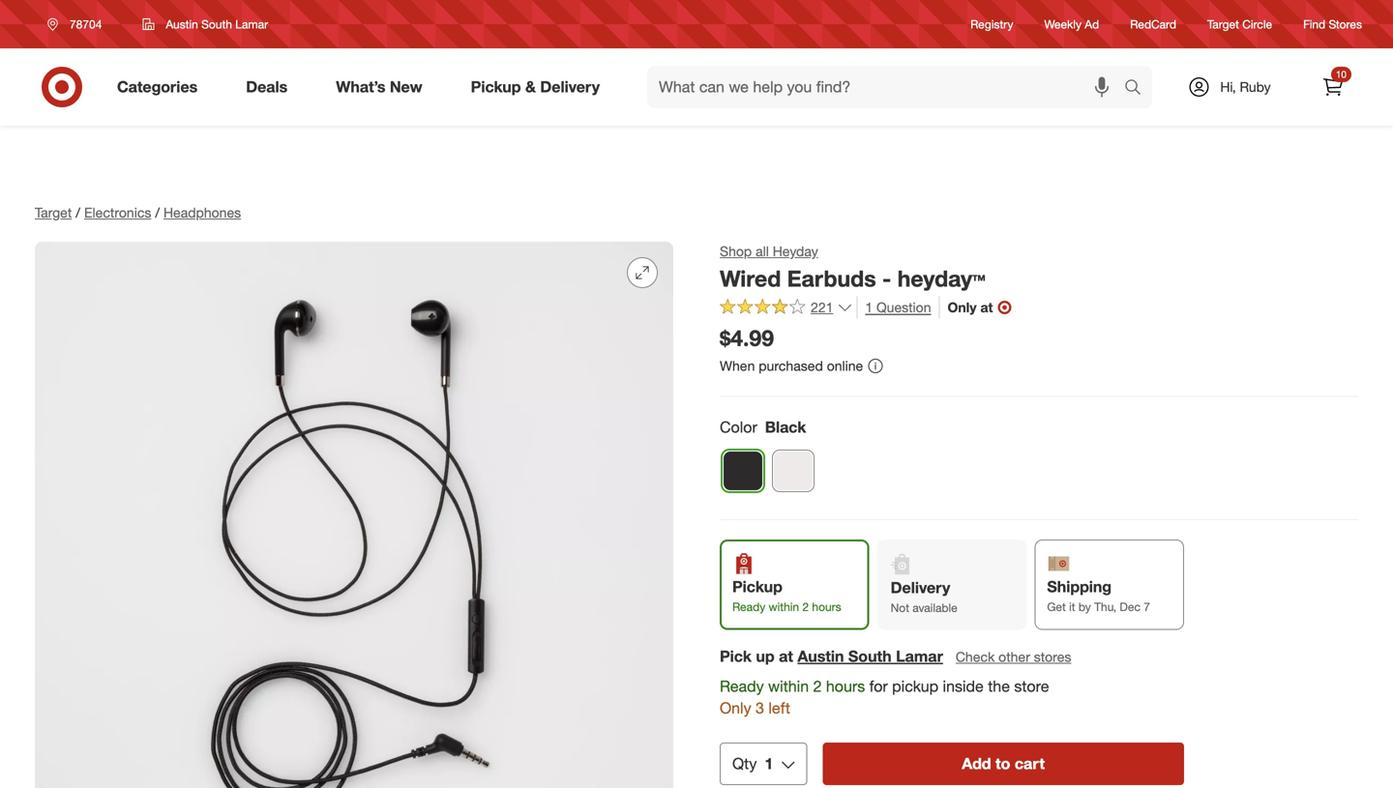 Task type: locate. For each thing, give the bounding box(es) containing it.
3
[[756, 699, 764, 718]]

2 up pick up at austin south lamar
[[802, 600, 809, 614]]

0 horizontal spatial at
[[779, 647, 793, 666]]

delivery right &
[[540, 77, 600, 96]]

ad
[[1085, 17, 1099, 31]]

target left circle
[[1207, 17, 1239, 31]]

1 horizontal spatial target
[[1207, 17, 1239, 31]]

1 horizontal spatial lamar
[[896, 647, 943, 666]]

shop all heyday wired earbuds - heyday™
[[720, 243, 986, 292]]

cart
[[1015, 755, 1045, 773]]

the
[[988, 677, 1010, 696]]

0 horizontal spatial 1
[[765, 755, 773, 773]]

221 link
[[720, 297, 853, 320]]

within up up
[[769, 600, 799, 614]]

within inside ready within 2 hours for pickup inside the store only 3 left
[[768, 677, 809, 696]]

austin up categories link
[[166, 17, 198, 31]]

target
[[1207, 17, 1239, 31], [35, 204, 72, 221]]

at down the heyday™
[[980, 299, 993, 316]]

circle
[[1242, 17, 1272, 31]]

0 vertical spatial ready
[[732, 600, 765, 614]]

0 vertical spatial austin
[[166, 17, 198, 31]]

1 vertical spatial target
[[35, 204, 72, 221]]

0 horizontal spatial pickup
[[471, 77, 521, 96]]

1 horizontal spatial south
[[848, 647, 892, 666]]

check other stores
[[956, 648, 1071, 665]]

categories link
[[101, 66, 222, 108]]

shipping
[[1047, 578, 1112, 597]]

target circle link
[[1207, 16, 1272, 32]]

1 horizontal spatial /
[[155, 204, 160, 221]]

weekly ad
[[1044, 17, 1099, 31]]

pickup & delivery link
[[454, 66, 624, 108]]

within inside 'pickup ready within 2 hours'
[[769, 600, 799, 614]]

0 horizontal spatial target
[[35, 204, 72, 221]]

to
[[995, 755, 1010, 773]]

2 inside ready within 2 hours for pickup inside the store only 3 left
[[813, 677, 822, 696]]

ready inside ready within 2 hours for pickup inside the store only 3 left
[[720, 677, 764, 696]]

only
[[948, 299, 977, 316], [720, 699, 751, 718]]

78704
[[70, 17, 102, 31]]

pickup for ready
[[732, 578, 783, 597]]

south up the deals link at the left
[[201, 17, 232, 31]]

find stores link
[[1303, 16, 1362, 32]]

white image
[[773, 451, 814, 492]]

at right up
[[779, 647, 793, 666]]

hi,
[[1220, 78, 1236, 95]]

0 horizontal spatial 2
[[802, 600, 809, 614]]

delivery
[[540, 77, 600, 96], [891, 579, 950, 598]]

pickup
[[892, 677, 938, 696]]

ready
[[732, 600, 765, 614], [720, 677, 764, 696]]

at
[[980, 299, 993, 316], [779, 647, 793, 666]]

0 vertical spatial hours
[[812, 600, 841, 614]]

ready up 'pick'
[[732, 600, 765, 614]]

pickup inside 'pickup ready within 2 hours'
[[732, 578, 783, 597]]

1 vertical spatial only
[[720, 699, 751, 718]]

10 link
[[1312, 66, 1354, 108]]

hours inside ready within 2 hours for pickup inside the store only 3 left
[[826, 677, 865, 696]]

hours
[[812, 600, 841, 614], [826, 677, 865, 696]]

pickup left &
[[471, 77, 521, 96]]

0 vertical spatial pickup
[[471, 77, 521, 96]]

pickup up up
[[732, 578, 783, 597]]

weekly ad link
[[1044, 16, 1099, 32]]

0 horizontal spatial austin
[[166, 17, 198, 31]]

austin right up
[[798, 647, 844, 666]]

0 vertical spatial only
[[948, 299, 977, 316]]

pickup ready within 2 hours
[[732, 578, 841, 614]]

2 within from the top
[[768, 677, 809, 696]]

1 vertical spatial delivery
[[891, 579, 950, 598]]

when purchased online
[[720, 357, 863, 374]]

10
[[1336, 68, 1347, 80]]

target left "electronics" on the left top
[[35, 204, 72, 221]]

lamar up pickup
[[896, 647, 943, 666]]

0 vertical spatial 2
[[802, 600, 809, 614]]

within up left
[[768, 677, 809, 696]]

hours left for
[[826, 677, 865, 696]]

0 horizontal spatial /
[[76, 204, 80, 221]]

within
[[769, 600, 799, 614], [768, 677, 809, 696]]

0 horizontal spatial only
[[720, 699, 751, 718]]

ready within 2 hours for pickup inside the store only 3 left
[[720, 677, 1049, 718]]

earbuds
[[787, 265, 876, 292]]

only down the heyday™
[[948, 299, 977, 316]]

add to cart
[[962, 755, 1045, 773]]

lamar up deals
[[235, 17, 268, 31]]

1 vertical spatial 2
[[813, 677, 822, 696]]

1 horizontal spatial 2
[[813, 677, 822, 696]]

1 question link
[[856, 297, 931, 319]]

check
[[956, 648, 995, 665]]

dec
[[1120, 600, 1141, 614]]

target link
[[35, 204, 72, 221]]

0 vertical spatial within
[[769, 600, 799, 614]]

1 vertical spatial 1
[[765, 755, 773, 773]]

$4.99
[[720, 325, 774, 352]]

1 horizontal spatial austin
[[798, 647, 844, 666]]

for
[[869, 677, 888, 696]]

2 / from the left
[[155, 204, 160, 221]]

1 within from the top
[[769, 600, 799, 614]]

search button
[[1115, 66, 1162, 112]]

add
[[962, 755, 991, 773]]

1 vertical spatial hours
[[826, 677, 865, 696]]

1 horizontal spatial delivery
[[891, 579, 950, 598]]

0 vertical spatial at
[[980, 299, 993, 316]]

1 horizontal spatial 1
[[865, 299, 873, 316]]

1 vertical spatial within
[[768, 677, 809, 696]]

1 horizontal spatial at
[[980, 299, 993, 316]]

0 vertical spatial south
[[201, 17, 232, 31]]

delivery up the available
[[891, 579, 950, 598]]

south inside dropdown button
[[201, 17, 232, 31]]

left
[[768, 699, 790, 718]]

weekly
[[1044, 17, 1082, 31]]

lamar
[[235, 17, 268, 31], [896, 647, 943, 666]]

find stores
[[1303, 17, 1362, 31]]

wired
[[720, 265, 781, 292]]

stores
[[1034, 648, 1071, 665]]

thu,
[[1094, 600, 1116, 614]]

only left '3'
[[720, 699, 751, 718]]

target circle
[[1207, 17, 1272, 31]]

0 horizontal spatial south
[[201, 17, 232, 31]]

up
[[756, 647, 775, 666]]

/ right "electronics" on the left top
[[155, 204, 160, 221]]

1 vertical spatial ready
[[720, 677, 764, 696]]

online
[[827, 357, 863, 374]]

austin south lamar button
[[130, 7, 281, 42]]

pickup
[[471, 77, 521, 96], [732, 578, 783, 597]]

0 horizontal spatial delivery
[[540, 77, 600, 96]]

1 right the qty
[[765, 755, 773, 773]]

0 vertical spatial target
[[1207, 17, 1239, 31]]

1 left 'question'
[[865, 299, 873, 316]]

What can we help you find? suggestions appear below search field
[[647, 66, 1129, 108]]

south up for
[[848, 647, 892, 666]]

hours up pick up at austin south lamar
[[812, 600, 841, 614]]

0 vertical spatial lamar
[[235, 17, 268, 31]]

ready up '3'
[[720, 677, 764, 696]]

2
[[802, 600, 809, 614], [813, 677, 822, 696]]

1 vertical spatial pickup
[[732, 578, 783, 597]]

1 horizontal spatial pickup
[[732, 578, 783, 597]]

south
[[201, 17, 232, 31], [848, 647, 892, 666]]

1 vertical spatial austin
[[798, 647, 844, 666]]

only at
[[948, 299, 993, 316]]

/
[[76, 204, 80, 221], [155, 204, 160, 221]]

/ right target link
[[76, 204, 80, 221]]

2 down pick up at austin south lamar
[[813, 677, 822, 696]]

0 horizontal spatial lamar
[[235, 17, 268, 31]]



Task type: describe. For each thing, give the bounding box(es) containing it.
only inside ready within 2 hours for pickup inside the store only 3 left
[[720, 699, 751, 718]]

purchased
[[759, 357, 823, 374]]

target / electronics / headphones
[[35, 204, 241, 221]]

color black
[[720, 418, 806, 437]]

heyday
[[773, 243, 818, 260]]

target for target circle
[[1207, 17, 1239, 31]]

stores
[[1329, 17, 1362, 31]]

inside
[[943, 677, 984, 696]]

1 / from the left
[[76, 204, 80, 221]]

add to cart button
[[823, 743, 1184, 786]]

search
[[1115, 79, 1162, 98]]

1 horizontal spatial only
[[948, 299, 977, 316]]

registry link
[[970, 16, 1013, 32]]

ruby
[[1240, 78, 1271, 95]]

redcard link
[[1130, 16, 1176, 32]]

shop
[[720, 243, 752, 260]]

electronics link
[[84, 204, 151, 221]]

&
[[525, 77, 536, 96]]

221
[[811, 299, 833, 316]]

shipping get it by thu, dec 7
[[1047, 578, 1150, 614]]

austin south lamar button
[[798, 646, 943, 668]]

all
[[756, 243, 769, 260]]

color
[[720, 418, 757, 437]]

registry
[[970, 17, 1013, 31]]

store
[[1014, 677, 1049, 696]]

new
[[390, 77, 422, 96]]

pick
[[720, 647, 752, 666]]

2 inside 'pickup ready within 2 hours'
[[802, 600, 809, 614]]

ready inside 'pickup ready within 2 hours'
[[732, 600, 765, 614]]

by
[[1079, 600, 1091, 614]]

not
[[891, 601, 909, 615]]

hi, ruby
[[1220, 78, 1271, 95]]

electronics
[[84, 204, 151, 221]]

delivery inside delivery not available
[[891, 579, 950, 598]]

1 question
[[865, 299, 931, 316]]

headphones link
[[163, 204, 241, 221]]

other
[[998, 648, 1030, 665]]

when
[[720, 357, 755, 374]]

78704 button
[[35, 7, 122, 42]]

hours inside 'pickup ready within 2 hours'
[[812, 600, 841, 614]]

0 vertical spatial delivery
[[540, 77, 600, 96]]

what's new link
[[319, 66, 447, 108]]

find
[[1303, 17, 1325, 31]]

pickup for &
[[471, 77, 521, 96]]

1 vertical spatial at
[[779, 647, 793, 666]]

austin south lamar
[[166, 17, 268, 31]]

austin inside dropdown button
[[166, 17, 198, 31]]

qty
[[732, 755, 757, 773]]

wired earbuds - heyday™, 1 of 9 image
[[35, 242, 673, 788]]

headphones
[[163, 204, 241, 221]]

target for target / electronics / headphones
[[35, 204, 72, 221]]

-
[[882, 265, 891, 292]]

deals link
[[229, 66, 312, 108]]

categories
[[117, 77, 198, 96]]

1 vertical spatial lamar
[[896, 647, 943, 666]]

available
[[913, 601, 958, 615]]

redcard
[[1130, 17, 1176, 31]]

get
[[1047, 600, 1066, 614]]

check other stores button
[[955, 646, 1072, 668]]

1 vertical spatial south
[[848, 647, 892, 666]]

deals
[[246, 77, 288, 96]]

7
[[1144, 600, 1150, 614]]

heyday™
[[897, 265, 986, 292]]

what's
[[336, 77, 385, 96]]

black
[[765, 418, 806, 437]]

qty 1
[[732, 755, 773, 773]]

lamar inside dropdown button
[[235, 17, 268, 31]]

0 vertical spatial 1
[[865, 299, 873, 316]]

what's new
[[336, 77, 422, 96]]

question
[[876, 299, 931, 316]]

pick up at austin south lamar
[[720, 647, 943, 666]]

delivery not available
[[891, 579, 958, 615]]

pickup & delivery
[[471, 77, 600, 96]]

it
[[1069, 600, 1075, 614]]

black image
[[723, 451, 763, 492]]



Task type: vqa. For each thing, say whether or not it's contained in the screenshot.
fifth "$15" from right
no



